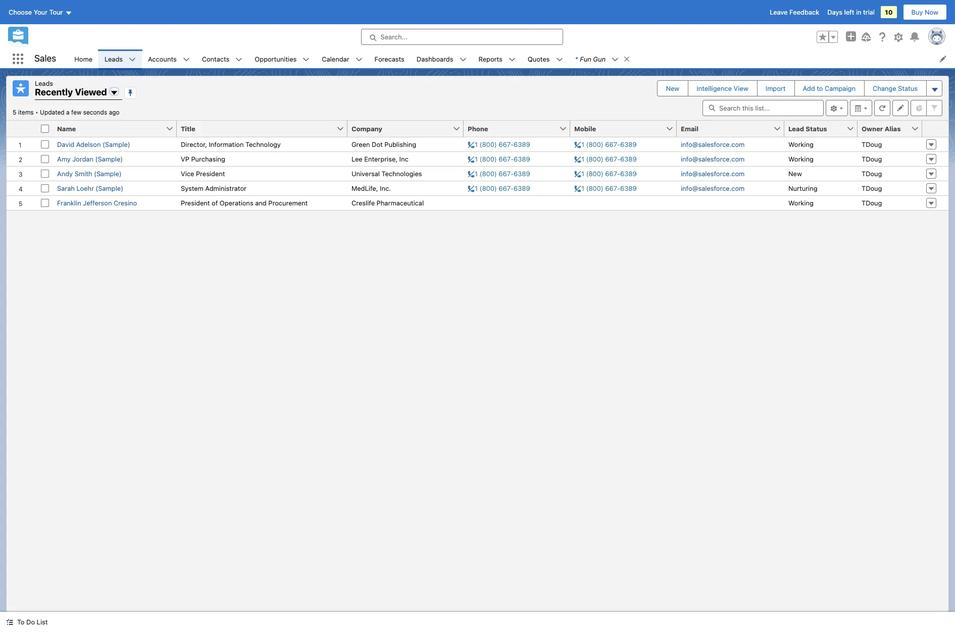 Task type: vqa. For each thing, say whether or not it's contained in the screenshot.
Sales
yes



Task type: locate. For each thing, give the bounding box(es) containing it.
import
[[766, 84, 786, 92]]

0 vertical spatial new
[[666, 84, 680, 92]]

new
[[666, 84, 680, 92], [789, 169, 802, 178]]

reports link
[[473, 50, 509, 68]]

home
[[74, 55, 92, 63]]

text default image inside the leads list item
[[129, 56, 136, 63]]

text default image inside opportunities list item
[[303, 56, 310, 63]]

list
[[68, 50, 955, 68]]

dot
[[372, 140, 383, 148]]

home link
[[68, 50, 99, 68]]

3 info@salesforce.com from the top
[[681, 169, 745, 178]]

status inside button
[[806, 125, 827, 133]]

recently
[[35, 87, 73, 97]]

leads list item
[[99, 50, 142, 68]]

text default image left *
[[556, 56, 563, 63]]

2 vertical spatial working
[[789, 199, 814, 207]]

status right lead
[[806, 125, 827, 133]]

amy
[[57, 155, 71, 163]]

text default image inside contacts list item
[[236, 56, 243, 63]]

4 tdoug from the top
[[862, 184, 882, 192]]

owner alias element
[[858, 120, 928, 137]]

president down 'purchasing'
[[196, 169, 225, 178]]

dashboards list item
[[411, 50, 473, 68]]

0 horizontal spatial new
[[666, 84, 680, 92]]

owner
[[862, 125, 883, 133]]

1 horizontal spatial status
[[898, 84, 918, 92]]

None search field
[[703, 100, 824, 116]]

working down nurturing
[[789, 199, 814, 207]]

text default image inside the accounts list item
[[183, 56, 190, 63]]

new up nurturing
[[789, 169, 802, 178]]

name
[[57, 125, 76, 133]]

few
[[71, 108, 81, 116]]

list item
[[569, 50, 635, 68]]

5 tdoug from the top
[[862, 199, 882, 207]]

david adelson (sample)
[[57, 140, 130, 148]]

1 vertical spatial working
[[789, 155, 814, 163]]

leads right home at the left of the page
[[105, 55, 123, 63]]

1 working from the top
[[789, 140, 814, 148]]

owner alias
[[862, 125, 901, 133]]

(sample) up sarah loehr (sample) link
[[94, 169, 122, 178]]

leads down "sales"
[[35, 79, 53, 87]]

text default image inside quotes list item
[[556, 56, 563, 63]]

text default image inside dashboards list item
[[459, 56, 467, 63]]

new button
[[658, 81, 688, 96]]

text default image inside "calendar" list item
[[355, 56, 363, 63]]

text default image right contacts
[[236, 56, 243, 63]]

cell
[[37, 120, 53, 137], [464, 195, 570, 210], [570, 195, 677, 210], [677, 195, 785, 210]]

pharmaceutical
[[377, 199, 424, 207]]

info@salesforce.com for medlife, inc.
[[681, 184, 745, 192]]

contacts
[[202, 55, 230, 63]]

campaign
[[825, 84, 856, 92]]

a
[[66, 108, 70, 116]]

add to campaign button
[[795, 81, 864, 96]]

text default image for reports
[[509, 56, 516, 63]]

text default image for accounts
[[183, 56, 190, 63]]

company
[[352, 125, 382, 133]]

status for lead status
[[806, 125, 827, 133]]

working
[[789, 140, 814, 148], [789, 155, 814, 163], [789, 199, 814, 207]]

buy now
[[912, 8, 939, 16]]

intelligence view button
[[689, 81, 757, 96]]

medlife,
[[352, 184, 378, 192]]

phone button
[[464, 120, 559, 137]]

4 info@salesforce.com link from the top
[[681, 184, 745, 192]]

0 vertical spatial working
[[789, 140, 814, 148]]

tdoug for lee enterprise, inc
[[862, 155, 882, 163]]

text default image for dashboards
[[459, 56, 467, 63]]

status inside button
[[898, 84, 918, 92]]

new inside recently viewed "grid"
[[789, 169, 802, 178]]

1 info@salesforce.com link from the top
[[681, 140, 745, 148]]

text default image
[[129, 56, 136, 63], [236, 56, 243, 63], [556, 56, 563, 63], [6, 619, 13, 626]]

universal technologies
[[352, 169, 422, 178]]

status right change
[[898, 84, 918, 92]]

inc.
[[380, 184, 391, 192]]

2 tdoug from the top
[[862, 155, 882, 163]]

system administrator
[[181, 184, 246, 192]]

info@salesforce.com for green dot publishing
[[681, 140, 745, 148]]

0 vertical spatial status
[[898, 84, 918, 92]]

alias
[[885, 125, 901, 133]]

0 vertical spatial president
[[196, 169, 225, 178]]

4 info@salesforce.com from the top
[[681, 184, 745, 192]]

choose your tour
[[9, 8, 63, 16]]

email button
[[677, 120, 773, 137]]

quotes link
[[522, 50, 556, 68]]

seconds
[[83, 108, 107, 116]]

text default image left to
[[6, 619, 13, 626]]

sarah
[[57, 184, 75, 192]]

reports
[[479, 55, 503, 63]]

•
[[35, 108, 38, 116]]

franklin jefferson cresino link
[[57, 199, 137, 207]]

enterprise,
[[364, 155, 398, 163]]

1 vertical spatial status
[[806, 125, 827, 133]]

opportunities
[[255, 55, 297, 63]]

list
[[37, 618, 48, 626]]

0 horizontal spatial status
[[806, 125, 827, 133]]

green
[[352, 140, 370, 148]]

(sample) down david adelson (sample)
[[95, 155, 123, 163]]

search... button
[[361, 29, 563, 45]]

director,
[[181, 140, 207, 148]]

working down lead
[[789, 140, 814, 148]]

group
[[817, 31, 838, 43]]

(sample) up jefferson
[[96, 184, 123, 192]]

accounts link
[[142, 50, 183, 68]]

leads
[[105, 55, 123, 63], [35, 79, 53, 87]]

text default image for quotes
[[556, 56, 563, 63]]

1 horizontal spatial leads
[[105, 55, 123, 63]]

accounts list item
[[142, 50, 196, 68]]

3 info@salesforce.com link from the top
[[681, 169, 745, 178]]

2 info@salesforce.com link from the top
[[681, 155, 745, 163]]

new inside button
[[666, 84, 680, 92]]

president
[[196, 169, 225, 178], [181, 199, 210, 207]]

1 tdoug from the top
[[862, 140, 882, 148]]

lead
[[789, 125, 804, 133]]

action element
[[922, 120, 949, 137]]

2 working from the top
[[789, 155, 814, 163]]

dashboards
[[417, 55, 453, 63]]

*
[[575, 55, 578, 63]]

procurement
[[268, 199, 308, 207]]

mobile element
[[570, 120, 683, 137]]

(sample) down the name "element"
[[103, 140, 130, 148]]

working for inc
[[789, 155, 814, 163]]

purchasing
[[191, 155, 225, 163]]

opportunities link
[[249, 50, 303, 68]]

add to campaign
[[803, 84, 856, 92]]

creslife pharmaceutical
[[352, 199, 424, 207]]

1 vertical spatial president
[[181, 199, 210, 207]]

new left "intelligence"
[[666, 84, 680, 92]]

phone element
[[464, 120, 576, 137]]

1 horizontal spatial new
[[789, 169, 802, 178]]

text default image for opportunities
[[303, 56, 310, 63]]

andy
[[57, 169, 73, 178]]

calendar
[[322, 55, 349, 63]]

company button
[[348, 120, 453, 137]]

(sample)
[[103, 140, 130, 148], [95, 155, 123, 163], [94, 169, 122, 178], [96, 184, 123, 192]]

of
[[212, 199, 218, 207]]

text default image inside reports list item
[[509, 56, 516, 63]]

adelson
[[76, 140, 101, 148]]

2 info@salesforce.com from the top
[[681, 155, 745, 163]]

david
[[57, 140, 74, 148]]

viewed
[[75, 87, 107, 97]]

gun
[[593, 55, 606, 63]]

1 vertical spatial new
[[789, 169, 802, 178]]

director, information technology
[[181, 140, 281, 148]]

0 vertical spatial leads
[[105, 55, 123, 63]]

text default image
[[623, 55, 630, 63], [183, 56, 190, 63], [303, 56, 310, 63], [355, 56, 363, 63], [459, 56, 467, 63], [509, 56, 516, 63], [612, 56, 619, 63]]

click to dial disabled image
[[468, 140, 530, 148], [574, 140, 637, 148], [468, 155, 530, 163], [574, 155, 637, 163], [468, 169, 530, 178], [574, 169, 637, 178], [468, 184, 530, 192], [574, 184, 637, 192]]

calendar list item
[[316, 50, 369, 68]]

working up nurturing
[[789, 155, 814, 163]]

1 info@salesforce.com from the top
[[681, 140, 745, 148]]

leads inside list item
[[105, 55, 123, 63]]

president down system
[[181, 199, 210, 207]]

text default image left accounts
[[129, 56, 136, 63]]

choose your tour button
[[8, 4, 72, 20]]

text default image for calendar
[[355, 56, 363, 63]]

ago
[[109, 108, 120, 116]]

email
[[681, 125, 699, 133]]

text default image for contacts
[[236, 56, 243, 63]]

franklin jefferson cresino
[[57, 199, 137, 207]]

lee enterprise, inc
[[352, 155, 409, 163]]

0 horizontal spatial leads
[[35, 79, 53, 87]]

do
[[26, 618, 35, 626]]

tdoug for green dot publishing
[[862, 140, 882, 148]]



Task type: describe. For each thing, give the bounding box(es) containing it.
feedback
[[790, 8, 819, 16]]

item number element
[[7, 120, 37, 137]]

operations
[[220, 199, 253, 207]]

information
[[209, 140, 244, 148]]

name element
[[53, 120, 183, 137]]

opportunities list item
[[249, 50, 316, 68]]

1 vertical spatial leads
[[35, 79, 53, 87]]

company element
[[348, 120, 470, 137]]

green dot publishing
[[352, 140, 416, 148]]

medlife, inc.
[[352, 184, 391, 192]]

president of operations and procurement
[[181, 199, 308, 207]]

dashboards link
[[411, 50, 459, 68]]

sarah loehr (sample) link
[[57, 184, 123, 192]]

owner alias button
[[858, 120, 911, 137]]

publishing
[[385, 140, 416, 148]]

recently viewed status
[[13, 108, 40, 116]]

sales
[[34, 53, 56, 64]]

3 tdoug from the top
[[862, 169, 882, 178]]

universal
[[352, 169, 380, 178]]

(sample) for david adelson (sample)
[[103, 140, 130, 148]]

your
[[34, 8, 48, 16]]

(sample) for sarah loehr (sample)
[[96, 184, 123, 192]]

lee
[[352, 155, 363, 163]]

list item containing *
[[569, 50, 635, 68]]

lead status
[[789, 125, 827, 133]]

left
[[844, 8, 854, 16]]

info@salesforce.com for lee enterprise, inc
[[681, 155, 745, 163]]

view
[[734, 84, 749, 92]]

forecasts
[[375, 55, 405, 63]]

reports list item
[[473, 50, 522, 68]]

to do list button
[[0, 612, 54, 632]]

info@salesforce.com link for green dot publishing
[[681, 140, 745, 148]]

days
[[828, 8, 843, 16]]

smith
[[75, 169, 92, 178]]

action image
[[922, 120, 949, 137]]

status for change status
[[898, 84, 918, 92]]

add
[[803, 84, 815, 92]]

nurturing
[[789, 184, 818, 192]]

email element
[[677, 120, 791, 137]]

leave feedback link
[[770, 8, 819, 16]]

10
[[885, 8, 893, 16]]

now
[[925, 8, 939, 16]]

change status button
[[865, 81, 926, 96]]

5 items • updated a few seconds ago
[[13, 108, 120, 116]]

(sample) for andy smith (sample)
[[94, 169, 122, 178]]

buy
[[912, 8, 923, 16]]

tdoug for creslife pharmaceutical
[[862, 199, 882, 207]]

text default image for leads
[[129, 56, 136, 63]]

change
[[873, 84, 896, 92]]

to
[[17, 618, 25, 626]]

leave
[[770, 8, 788, 16]]

tdoug for medlife, inc.
[[862, 184, 882, 192]]

fun
[[580, 55, 591, 63]]

Search Recently Viewed list view. search field
[[703, 100, 824, 116]]

working for publishing
[[789, 140, 814, 148]]

intelligence
[[697, 84, 732, 92]]

leave feedback
[[770, 8, 819, 16]]

andy smith (sample)
[[57, 169, 122, 178]]

forecasts link
[[369, 50, 411, 68]]

quotes
[[528, 55, 550, 63]]

title
[[181, 125, 195, 133]]

sarah loehr (sample)
[[57, 184, 123, 192]]

items
[[18, 108, 34, 116]]

andy smith (sample) link
[[57, 169, 122, 178]]

accounts
[[148, 55, 177, 63]]

intelligence view
[[697, 84, 749, 92]]

name button
[[53, 120, 166, 137]]

jefferson
[[83, 199, 112, 207]]

vice
[[181, 169, 194, 178]]

text default image inside to do list button
[[6, 619, 13, 626]]

mobile button
[[570, 120, 666, 137]]

days left in trial
[[828, 8, 875, 16]]

updated
[[40, 108, 65, 116]]

info@salesforce.com link for lee enterprise, inc
[[681, 155, 745, 163]]

(sample) for amy jordan (sample)
[[95, 155, 123, 163]]

contacts list item
[[196, 50, 249, 68]]

leads link
[[99, 50, 129, 68]]

lead status button
[[785, 120, 847, 137]]

recently viewed|leads|list view element
[[6, 76, 949, 612]]

tour
[[49, 8, 63, 16]]

inc
[[399, 155, 409, 163]]

technology
[[246, 140, 281, 148]]

* fun gun
[[575, 55, 606, 63]]

list containing home
[[68, 50, 955, 68]]

recently viewed
[[35, 87, 107, 97]]

3 working from the top
[[789, 199, 814, 207]]

title button
[[177, 120, 336, 137]]

recently viewed grid
[[7, 120, 949, 210]]

calendar link
[[316, 50, 355, 68]]

david adelson (sample) link
[[57, 140, 130, 148]]

amy jordan (sample)
[[57, 155, 123, 163]]

quotes list item
[[522, 50, 569, 68]]

administrator
[[205, 184, 246, 192]]

info@salesforce.com link for medlife, inc.
[[681, 184, 745, 192]]

buy now button
[[903, 4, 947, 20]]

loehr
[[76, 184, 94, 192]]

cresino
[[114, 199, 137, 207]]

title element
[[177, 120, 354, 137]]

item number image
[[7, 120, 37, 137]]

choose
[[9, 8, 32, 16]]

lead status element
[[785, 120, 864, 137]]

change status
[[873, 84, 918, 92]]

import button
[[758, 81, 794, 96]]



